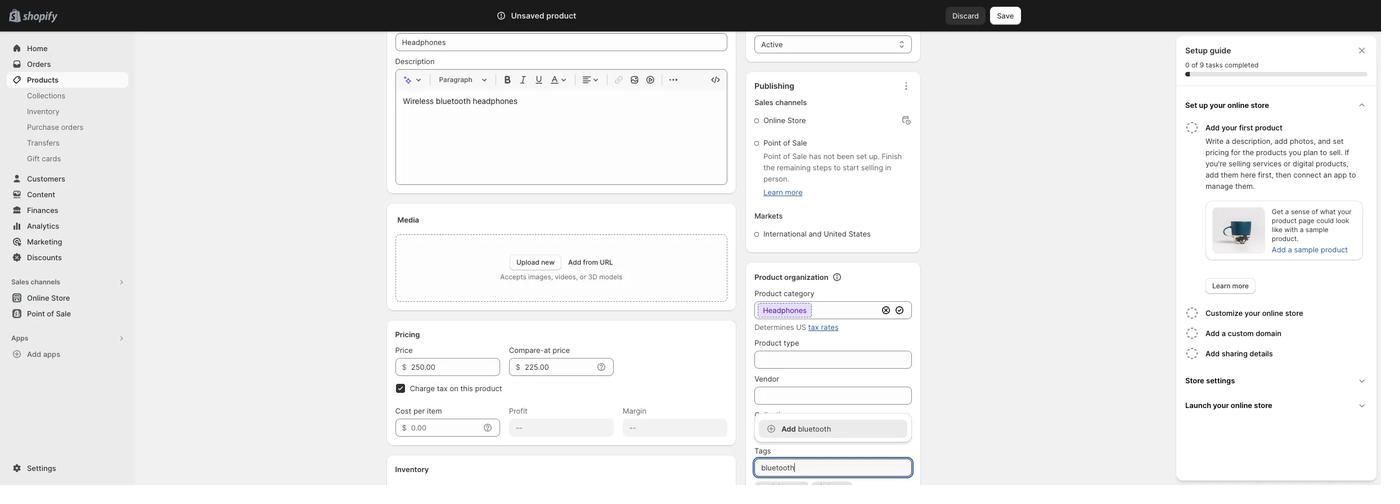 Task type: locate. For each thing, give the bounding box(es) containing it.
2 vertical spatial online
[[1231, 401, 1253, 410]]

collections down products
[[27, 91, 65, 100]]

online for launch your online store
[[1231, 401, 1253, 410]]

0 vertical spatial set
[[1333, 137, 1344, 146]]

selling inside point of sale has not been set up. finish the remaining steps to start selling in person. learn more
[[861, 163, 883, 172]]

organization
[[784, 273, 829, 282]]

1 vertical spatial store
[[1286, 309, 1304, 318]]

launch
[[1186, 401, 1212, 410]]

1 vertical spatial learn
[[1213, 282, 1231, 290]]

0 horizontal spatial sales
[[11, 278, 29, 286]]

1 horizontal spatial tax
[[808, 323, 819, 332]]

tax right us
[[808, 323, 819, 332]]

to left sell.
[[1320, 148, 1327, 157]]

vendor
[[755, 375, 779, 384]]

apps
[[11, 334, 28, 343]]

discounts link
[[7, 250, 128, 266]]

$ down price on the left of the page
[[402, 363, 407, 372]]

0 vertical spatial online
[[764, 116, 786, 125]]

set inside point of sale has not been set up. finish the remaining steps to start selling in person. learn more
[[856, 152, 867, 161]]

marketing link
[[7, 234, 128, 250]]

add left 'apps'
[[27, 350, 41, 359]]

1 horizontal spatial more
[[1233, 282, 1249, 290]]

states
[[849, 230, 871, 239]]

Vendor text field
[[755, 387, 912, 405]]

0 horizontal spatial or
[[580, 273, 586, 281]]

a left the custom
[[1222, 329, 1226, 338]]

point inside point of sale has not been set up. finish the remaining steps to start selling in person. learn more
[[764, 152, 781, 161]]

videos,
[[555, 273, 578, 281]]

0 vertical spatial point of sale
[[764, 138, 807, 147]]

$ for price
[[402, 363, 407, 372]]

up.
[[869, 152, 880, 161]]

2 vertical spatial sale
[[56, 309, 71, 318]]

1 vertical spatial store
[[51, 294, 70, 303]]

Compare-at price text field
[[525, 358, 594, 376]]

0 horizontal spatial selling
[[861, 163, 883, 172]]

add inside 'get a sense of what your product page could look like with a sample product. add a sample product'
[[1272, 245, 1286, 254]]

0 vertical spatial point
[[764, 138, 781, 147]]

1 horizontal spatial add
[[1275, 137, 1288, 146]]

0 vertical spatial the
[[1243, 148, 1254, 157]]

1 horizontal spatial inventory
[[395, 465, 429, 474]]

store inside 'link'
[[51, 294, 70, 303]]

store up "add a custom domain" button
[[1286, 309, 1304, 318]]

1 vertical spatial inventory
[[395, 465, 429, 474]]

learn more link up customize
[[1206, 279, 1256, 294]]

transfers link
[[7, 135, 128, 151]]

0 horizontal spatial point of sale
[[27, 309, 71, 318]]

1 vertical spatial channels
[[31, 278, 60, 286]]

1 vertical spatial learn more link
[[1206, 279, 1256, 294]]

them.
[[1236, 182, 1255, 191]]

the inside point of sale has not been set up. finish the remaining steps to start selling in person. learn more
[[764, 163, 775, 172]]

online
[[764, 116, 786, 125], [27, 294, 49, 303]]

your left first
[[1222, 123, 1238, 132]]

channels
[[776, 98, 807, 107], [31, 278, 60, 286]]

this
[[461, 384, 473, 393]]

online down publishing
[[764, 116, 786, 125]]

customize
[[1206, 309, 1243, 318]]

customize your online store button
[[1206, 303, 1372, 324]]

in
[[885, 163, 891, 172]]

set up sell.
[[1333, 137, 1344, 146]]

add your first product element
[[1183, 136, 1372, 294]]

0 vertical spatial and
[[1318, 137, 1331, 146]]

1 horizontal spatial online
[[764, 116, 786, 125]]

product for product organization
[[755, 273, 783, 282]]

gift
[[27, 154, 40, 163]]

what
[[1320, 208, 1336, 216]]

store inside setup guide dialog
[[1186, 376, 1205, 385]]

0 vertical spatial online
[[1228, 101, 1249, 110]]

0 vertical spatial tax
[[808, 323, 819, 332]]

page
[[1299, 217, 1315, 225]]

products
[[27, 75, 59, 84]]

the up the person.
[[764, 163, 775, 172]]

tax
[[808, 323, 819, 332], [437, 384, 448, 393]]

point of sale down online store 'link'
[[27, 309, 71, 318]]

add up "products"
[[1275, 137, 1288, 146]]

upload new
[[517, 258, 555, 267]]

product down the get
[[1272, 217, 1297, 225]]

sale
[[792, 138, 807, 147], [792, 152, 807, 161], [56, 309, 71, 318]]

1 horizontal spatial or
[[1284, 159, 1291, 168]]

discard button
[[946, 7, 986, 25]]

price
[[395, 346, 413, 355]]

product for product type
[[755, 339, 782, 348]]

add right mark add sharing details as done icon
[[1206, 349, 1220, 358]]

your
[[1210, 101, 1226, 110], [1222, 123, 1238, 132], [1338, 208, 1352, 216], [1245, 309, 1261, 318], [1213, 401, 1229, 410]]

add down product.
[[1272, 245, 1286, 254]]

0 horizontal spatial online
[[27, 294, 49, 303]]

more down the person.
[[785, 188, 803, 197]]

a inside button
[[1222, 329, 1226, 338]]

your for add your first product
[[1222, 123, 1238, 132]]

your inside 'get a sense of what your product page could look like with a sample product. add a sample product'
[[1338, 208, 1352, 216]]

inventory
[[27, 107, 59, 116], [395, 465, 429, 474]]

0 vertical spatial store
[[788, 116, 806, 125]]

and inside write a description, add photos, and set pricing for the products you plan to sell. if you're selling services or digital products, add them here first, then connect an app to manage them.
[[1318, 137, 1331, 146]]

0 vertical spatial more
[[785, 188, 803, 197]]

point of sale up 'remaining'
[[764, 138, 807, 147]]

$ down cost
[[402, 424, 407, 433]]

Price text field
[[411, 358, 500, 376]]

product down determines
[[755, 339, 782, 348]]

here
[[1241, 170, 1256, 180]]

0 horizontal spatial more
[[785, 188, 803, 197]]

set inside write a description, add photos, and set pricing for the products you plan to sell. if you're selling services or digital products, add them here first, then connect an app to manage them.
[[1333, 137, 1344, 146]]

1 vertical spatial point of sale
[[27, 309, 71, 318]]

0 horizontal spatial store
[[51, 294, 70, 303]]

store up first
[[1251, 101, 1269, 110]]

Title text field
[[395, 33, 728, 51]]

1 horizontal spatial learn more link
[[1206, 279, 1256, 294]]

online up domain at the right bottom of the page
[[1263, 309, 1284, 318]]

gift cards
[[27, 154, 61, 163]]

1 vertical spatial tax
[[437, 384, 448, 393]]

and up sell.
[[1318, 137, 1331, 146]]

product down product organization
[[755, 289, 782, 298]]

and left united
[[809, 230, 822, 239]]

sell.
[[1329, 148, 1343, 157]]

2 horizontal spatial store
[[1186, 376, 1205, 385]]

upload new button
[[510, 255, 562, 271]]

1 vertical spatial set
[[856, 152, 867, 161]]

set up your online store
[[1186, 101, 1269, 110]]

point of sale has not been set up. finish the remaining steps to start selling in person. learn more
[[764, 152, 902, 197]]

your up add a custom domain
[[1245, 309, 1261, 318]]

1 horizontal spatial learn
[[1213, 282, 1231, 290]]

online store inside 'link'
[[27, 294, 70, 303]]

1 vertical spatial sales channels
[[11, 278, 60, 286]]

sales channels
[[755, 98, 807, 107], [11, 278, 60, 286]]

1 horizontal spatial set
[[1333, 137, 1344, 146]]

sales down discounts in the left of the page
[[11, 278, 29, 286]]

1 horizontal spatial channels
[[776, 98, 807, 107]]

up
[[1199, 101, 1208, 110]]

selling down for on the top
[[1229, 159, 1251, 168]]

1 horizontal spatial selling
[[1229, 159, 1251, 168]]

store up launch
[[1186, 376, 1205, 385]]

or up then
[[1284, 159, 1291, 168]]

and
[[1318, 137, 1331, 146], [809, 230, 822, 239]]

more up customize your online store
[[1233, 282, 1249, 290]]

or left 3d
[[580, 273, 586, 281]]

sales channels inside button
[[11, 278, 60, 286]]

point of sale link
[[7, 306, 128, 322]]

determines
[[755, 323, 794, 332]]

1 horizontal spatial and
[[1318, 137, 1331, 146]]

1 horizontal spatial store
[[788, 116, 806, 125]]

Profit text field
[[509, 419, 614, 437]]

a for write a description, add photos, and set pricing for the products you plan to sell. if you're selling services or digital products, add them here first, then connect an app to manage them.
[[1226, 137, 1230, 146]]

or inside write a description, add photos, and set pricing for the products you plan to sell. if you're selling services or digital products, add them here first, then connect an app to manage them.
[[1284, 159, 1291, 168]]

add right mark add a custom domain as done icon
[[1206, 329, 1220, 338]]

a down "page"
[[1300, 226, 1304, 234]]

store for customize your online store
[[1286, 309, 1304, 318]]

1 product from the top
[[755, 273, 783, 282]]

1 vertical spatial online
[[1263, 309, 1284, 318]]

0 vertical spatial sales channels
[[755, 98, 807, 107]]

3 product from the top
[[755, 339, 782, 348]]

the down description,
[[1243, 148, 1254, 157]]

1 horizontal spatial online store
[[764, 116, 806, 125]]

product up the "product category"
[[755, 273, 783, 282]]

guide
[[1210, 46, 1231, 55]]

0 vertical spatial product
[[755, 273, 783, 282]]

sales inside button
[[11, 278, 29, 286]]

set for selling
[[856, 152, 867, 161]]

1 vertical spatial collections
[[755, 411, 793, 420]]

the for products
[[1243, 148, 1254, 157]]

0 horizontal spatial sales channels
[[11, 278, 60, 286]]

2 vertical spatial point
[[27, 309, 45, 318]]

0 vertical spatial online store
[[764, 116, 806, 125]]

store up point of sale button
[[51, 294, 70, 303]]

add for add your first product
[[1206, 123, 1220, 132]]

setup guide dialog
[[1177, 36, 1377, 481]]

the
[[1243, 148, 1254, 157], [764, 163, 775, 172]]

products
[[1256, 148, 1287, 157]]

item
[[427, 407, 442, 416]]

0 vertical spatial inventory
[[27, 107, 59, 116]]

store settings button
[[1181, 369, 1372, 393]]

tax left on
[[437, 384, 448, 393]]

online store down sales channels button
[[27, 294, 70, 303]]

online store down publishing
[[764, 116, 806, 125]]

2 vertical spatial product
[[755, 339, 782, 348]]

1 horizontal spatial sales channels
[[755, 98, 807, 107]]

a inside write a description, add photos, and set pricing for the products you plan to sell. if you're selling services or digital products, add them here first, then connect an app to manage them.
[[1226, 137, 1230, 146]]

product up description,
[[1255, 123, 1283, 132]]

a down product.
[[1288, 245, 1292, 254]]

learn down the person.
[[764, 188, 783, 197]]

point of sale
[[764, 138, 807, 147], [27, 309, 71, 318]]

2 horizontal spatial to
[[1349, 170, 1356, 180]]

inventory up purchase at the top left
[[27, 107, 59, 116]]

0 horizontal spatial the
[[764, 163, 775, 172]]

unsaved
[[511, 11, 545, 20]]

2 vertical spatial store
[[1186, 376, 1205, 385]]

a right write
[[1226, 137, 1230, 146]]

learn more link inside add your first product element
[[1206, 279, 1256, 294]]

2 vertical spatial store
[[1254, 401, 1273, 410]]

1 vertical spatial more
[[1233, 282, 1249, 290]]

point up 'remaining'
[[764, 138, 781, 147]]

learn up customize
[[1213, 282, 1231, 290]]

0 horizontal spatial and
[[809, 230, 822, 239]]

store for launch your online store
[[1254, 401, 1273, 410]]

collections up add bluetooth
[[755, 411, 793, 420]]

plan
[[1304, 148, 1318, 157]]

selling down up.
[[861, 163, 883, 172]]

your for launch your online store
[[1213, 401, 1229, 410]]

store down store settings button
[[1254, 401, 1273, 410]]

0 horizontal spatial set
[[856, 152, 867, 161]]

an
[[1324, 170, 1332, 180]]

2 product from the top
[[755, 289, 782, 298]]

to right app
[[1349, 170, 1356, 180]]

selling
[[1229, 159, 1251, 168], [861, 163, 883, 172]]

0 horizontal spatial to
[[834, 163, 841, 172]]

1 vertical spatial online store
[[27, 294, 70, 303]]

$
[[402, 363, 407, 372], [516, 363, 521, 372], [402, 424, 407, 433]]

a right the get
[[1285, 208, 1289, 216]]

your right launch
[[1213, 401, 1229, 410]]

add up write
[[1206, 123, 1220, 132]]

Cost per item text field
[[411, 419, 480, 437]]

1 vertical spatial product
[[755, 289, 782, 298]]

settings
[[27, 464, 56, 473]]

charge tax on this product
[[410, 384, 502, 393]]

sales down publishing
[[755, 98, 774, 107]]

point up the person.
[[764, 152, 781, 161]]

connect
[[1294, 170, 1322, 180]]

you
[[1289, 148, 1302, 157]]

0 vertical spatial sale
[[792, 138, 807, 147]]

setup guide
[[1186, 46, 1231, 55]]

add down the "you're" at the right of page
[[1206, 170, 1219, 180]]

sales channels down publishing
[[755, 98, 807, 107]]

media
[[398, 216, 419, 225]]

1 vertical spatial or
[[580, 273, 586, 281]]

channels down publishing
[[776, 98, 807, 107]]

1 vertical spatial sales
[[11, 278, 29, 286]]

1 horizontal spatial the
[[1243, 148, 1254, 157]]

set left up.
[[856, 152, 867, 161]]

mark customize your online store as done image
[[1186, 307, 1199, 320]]

0 horizontal spatial channels
[[31, 278, 60, 286]]

9
[[1200, 61, 1204, 69]]

apps
[[43, 350, 60, 359]]

your right up
[[1210, 101, 1226, 110]]

0 vertical spatial or
[[1284, 159, 1291, 168]]

point
[[764, 138, 781, 147], [764, 152, 781, 161], [27, 309, 45, 318]]

inventory down cost per item text box
[[395, 465, 429, 474]]

0 horizontal spatial collections
[[27, 91, 65, 100]]

$ down compare-
[[516, 363, 521, 372]]

your up look
[[1338, 208, 1352, 216]]

1 vertical spatial the
[[764, 163, 775, 172]]

$ for cost per item
[[402, 424, 407, 433]]

1 vertical spatial point
[[764, 152, 781, 161]]

a for add a custom domain
[[1222, 329, 1226, 338]]

add left from
[[568, 258, 581, 267]]

point up "apps"
[[27, 309, 45, 318]]

upload
[[517, 258, 540, 267]]

1 horizontal spatial sales
[[755, 98, 774, 107]]

0 vertical spatial collections
[[27, 91, 65, 100]]

0 horizontal spatial learn
[[764, 188, 783, 197]]

learn more link
[[764, 188, 803, 197], [1206, 279, 1256, 294]]

learn inside add your first product element
[[1213, 282, 1231, 290]]

like
[[1272, 226, 1283, 234]]

publishing
[[755, 81, 795, 91]]

the inside write a description, add photos, and set pricing for the products you plan to sell. if you're selling services or digital products, add them here first, then connect an app to manage them.
[[1243, 148, 1254, 157]]

sample down product.
[[1294, 245, 1319, 254]]

to left start
[[834, 163, 841, 172]]

product
[[546, 11, 576, 20], [1255, 123, 1283, 132], [1272, 217, 1297, 225], [1321, 245, 1348, 254], [475, 384, 502, 393]]

sample down the could
[[1306, 226, 1329, 234]]

orders
[[27, 60, 51, 69]]

tasks
[[1206, 61, 1223, 69]]

set up your online store button
[[1181, 93, 1372, 118]]

purchase orders
[[27, 123, 83, 132]]

1 horizontal spatial point of sale
[[764, 138, 807, 147]]

category
[[784, 289, 815, 298]]

collections
[[27, 91, 65, 100], [755, 411, 793, 420]]

search
[[546, 11, 570, 20]]

online for customize your online store
[[1263, 309, 1284, 318]]

learn more link down the person.
[[764, 188, 803, 197]]

to inside point of sale has not been set up. finish the remaining steps to start selling in person. learn more
[[834, 163, 841, 172]]

channels down discounts in the left of the page
[[31, 278, 60, 286]]

add for add apps
[[27, 350, 41, 359]]

accepts
[[500, 273, 527, 281]]

0 vertical spatial learn
[[764, 188, 783, 197]]

1 vertical spatial online
[[27, 294, 49, 303]]

1 vertical spatial sample
[[1294, 245, 1319, 254]]

set for sell.
[[1333, 137, 1344, 146]]

sales channels down discounts in the left of the page
[[11, 278, 60, 286]]

paragraph button
[[435, 73, 491, 87]]

a
[[1226, 137, 1230, 146], [1285, 208, 1289, 216], [1300, 226, 1304, 234], [1288, 245, 1292, 254], [1222, 329, 1226, 338]]

Product type text field
[[755, 351, 912, 369]]

look
[[1336, 217, 1350, 225]]

1 vertical spatial and
[[809, 230, 822, 239]]

product down look
[[1321, 245, 1348, 254]]

cost per item
[[395, 407, 442, 416]]

0 vertical spatial store
[[1251, 101, 1269, 110]]

online down settings
[[1231, 401, 1253, 410]]

0 horizontal spatial learn more link
[[764, 188, 803, 197]]

store down publishing
[[788, 116, 806, 125]]

selling inside write a description, add photos, and set pricing for the products you plan to sell. if you're selling services or digital products, add them here first, then connect an app to manage them.
[[1229, 159, 1251, 168]]

1 vertical spatial add
[[1206, 170, 1219, 180]]

online up add your first product
[[1228, 101, 1249, 110]]

0 horizontal spatial add
[[1206, 170, 1219, 180]]

united
[[824, 230, 847, 239]]

sample
[[1306, 226, 1329, 234], [1294, 245, 1319, 254]]

0 horizontal spatial online store
[[27, 294, 70, 303]]

online down sales channels button
[[27, 294, 49, 303]]

online inside 'link'
[[27, 294, 49, 303]]

1 vertical spatial sale
[[792, 152, 807, 161]]



Task type: describe. For each thing, give the bounding box(es) containing it.
channels inside button
[[31, 278, 60, 286]]

rates
[[821, 323, 839, 332]]

manage
[[1206, 182, 1233, 191]]

shopify image
[[23, 12, 58, 23]]

0 horizontal spatial tax
[[437, 384, 448, 393]]

point of sale inside button
[[27, 309, 71, 318]]

has
[[809, 152, 822, 161]]

add left bluetooth
[[782, 425, 796, 434]]

cards
[[42, 154, 61, 163]]

write a description, add photos, and set pricing for the products you plan to sell. if you're selling services or digital products, add them here first, then connect an app to manage them.
[[1206, 137, 1356, 191]]

pricing
[[395, 330, 420, 339]]

steps
[[813, 163, 832, 172]]

content
[[27, 190, 55, 199]]

images,
[[528, 273, 553, 281]]

product right this
[[475, 384, 502, 393]]

finish
[[882, 152, 902, 161]]

of inside point of sale has not been set up. finish the remaining steps to start selling in person. learn more
[[783, 152, 790, 161]]

$ for compare-at price
[[516, 363, 521, 372]]

gift cards link
[[7, 151, 128, 167]]

determines us tax rates
[[755, 323, 839, 332]]

0 vertical spatial channels
[[776, 98, 807, 107]]

save
[[997, 11, 1014, 20]]

product organization
[[755, 273, 829, 282]]

bluetooth
[[798, 425, 831, 434]]

analytics link
[[7, 218, 128, 234]]

0 vertical spatial sales
[[755, 98, 774, 107]]

add a custom domain
[[1206, 329, 1282, 338]]

a for get a sense of what your product page could look like with a sample product. add a sample product
[[1285, 208, 1289, 216]]

add from url button
[[568, 258, 613, 267]]

0
[[1186, 61, 1190, 69]]

mark add your first product as done image
[[1186, 121, 1199, 134]]

customers
[[27, 174, 65, 183]]

learn inside point of sale has not been set up. finish the remaining steps to start selling in person. learn more
[[764, 188, 783, 197]]

analytics
[[27, 222, 59, 231]]

at
[[544, 346, 551, 355]]

products,
[[1316, 159, 1349, 168]]

product category
[[755, 289, 815, 298]]

sale inside point of sale link
[[56, 309, 71, 318]]

not
[[824, 152, 835, 161]]

been
[[837, 152, 854, 161]]

point inside point of sale link
[[27, 309, 45, 318]]

international
[[764, 230, 807, 239]]

0 vertical spatial sample
[[1306, 226, 1329, 234]]

0 vertical spatial learn more link
[[764, 188, 803, 197]]

of inside 'get a sense of what your product page could look like with a sample product. add a sample product'
[[1312, 208, 1318, 216]]

charge
[[410, 384, 435, 393]]

purchase
[[27, 123, 59, 132]]

launch your online store
[[1186, 401, 1273, 410]]

Tags text field
[[755, 459, 912, 477]]

of inside button
[[47, 309, 54, 318]]

finances
[[27, 206, 58, 215]]

add bluetooth
[[782, 425, 831, 434]]

product.
[[1272, 235, 1299, 243]]

digital
[[1293, 159, 1314, 168]]

profit
[[509, 407, 528, 416]]

add sharing details button
[[1206, 344, 1372, 364]]

custom
[[1228, 329, 1254, 338]]

add sharing details
[[1206, 349, 1273, 358]]

more inside point of sale has not been set up. finish the remaining steps to start selling in person. learn more
[[785, 188, 803, 197]]

Product category text field
[[755, 302, 878, 320]]

0 horizontal spatial inventory
[[27, 107, 59, 116]]

tax rates link
[[808, 323, 839, 332]]

collections link
[[7, 88, 128, 104]]

accepts images, videos, or 3d models
[[500, 273, 623, 281]]

home link
[[7, 41, 128, 56]]

them
[[1221, 170, 1239, 180]]

product for product category
[[755, 289, 782, 298]]

0 vertical spatial add
[[1275, 137, 1288, 146]]

sale inside point of sale has not been set up. finish the remaining steps to start selling in person. learn more
[[792, 152, 807, 161]]

details
[[1250, 349, 1273, 358]]

customize your online store
[[1206, 309, 1304, 318]]

you're
[[1206, 159, 1227, 168]]

add for add a custom domain
[[1206, 329, 1220, 338]]

Margin text field
[[623, 419, 728, 437]]

set
[[1186, 101, 1197, 110]]

add for add from url
[[568, 258, 581, 267]]

from
[[583, 258, 598, 267]]

discard
[[953, 11, 979, 20]]

unsaved product
[[511, 11, 576, 20]]

photos,
[[1290, 137, 1316, 146]]

compare-at price
[[509, 346, 570, 355]]

1 horizontal spatial to
[[1320, 148, 1327, 157]]

mark add a custom domain as done image
[[1186, 327, 1199, 340]]

3d
[[588, 273, 597, 281]]

margin
[[623, 407, 647, 416]]

compare-
[[509, 346, 544, 355]]

for
[[1231, 148, 1241, 157]]

us
[[796, 323, 806, 332]]

product inside button
[[1255, 123, 1283, 132]]

more inside learn more link
[[1233, 282, 1249, 290]]

domain
[[1256, 329, 1282, 338]]

sales channels button
[[7, 275, 128, 290]]

get
[[1272, 208, 1284, 216]]

your for customize your online store
[[1245, 309, 1261, 318]]

learn more
[[1213, 282, 1249, 290]]

finances link
[[7, 203, 128, 218]]

app
[[1334, 170, 1347, 180]]

mark add sharing details as done image
[[1186, 347, 1199, 361]]

product up title text box
[[546, 11, 576, 20]]

content link
[[7, 187, 128, 203]]

with
[[1285, 226, 1298, 234]]

international and united states
[[764, 230, 871, 239]]

add your first product
[[1206, 123, 1283, 132]]

setup
[[1186, 46, 1208, 55]]

pricing
[[1206, 148, 1229, 157]]

person.
[[764, 174, 790, 183]]

could
[[1317, 217, 1334, 225]]

get a sense of what your product page could look like with a sample product. add a sample product
[[1272, 208, 1352, 254]]

1 horizontal spatial collections
[[755, 411, 793, 420]]

product type
[[755, 339, 799, 348]]

add for add sharing details
[[1206, 349, 1220, 358]]

the for remaining
[[764, 163, 775, 172]]

add your first product button
[[1206, 118, 1372, 136]]

settings link
[[7, 461, 128, 477]]

description
[[395, 57, 435, 66]]

start
[[843, 163, 859, 172]]

add apps
[[27, 350, 60, 359]]

inventory link
[[7, 104, 128, 119]]

first,
[[1258, 170, 1274, 180]]

orders
[[61, 123, 83, 132]]

search button
[[528, 7, 854, 25]]

services
[[1253, 159, 1282, 168]]

completed
[[1225, 61, 1259, 69]]



Task type: vqa. For each thing, say whether or not it's contained in the screenshot.
Learn more Link
yes



